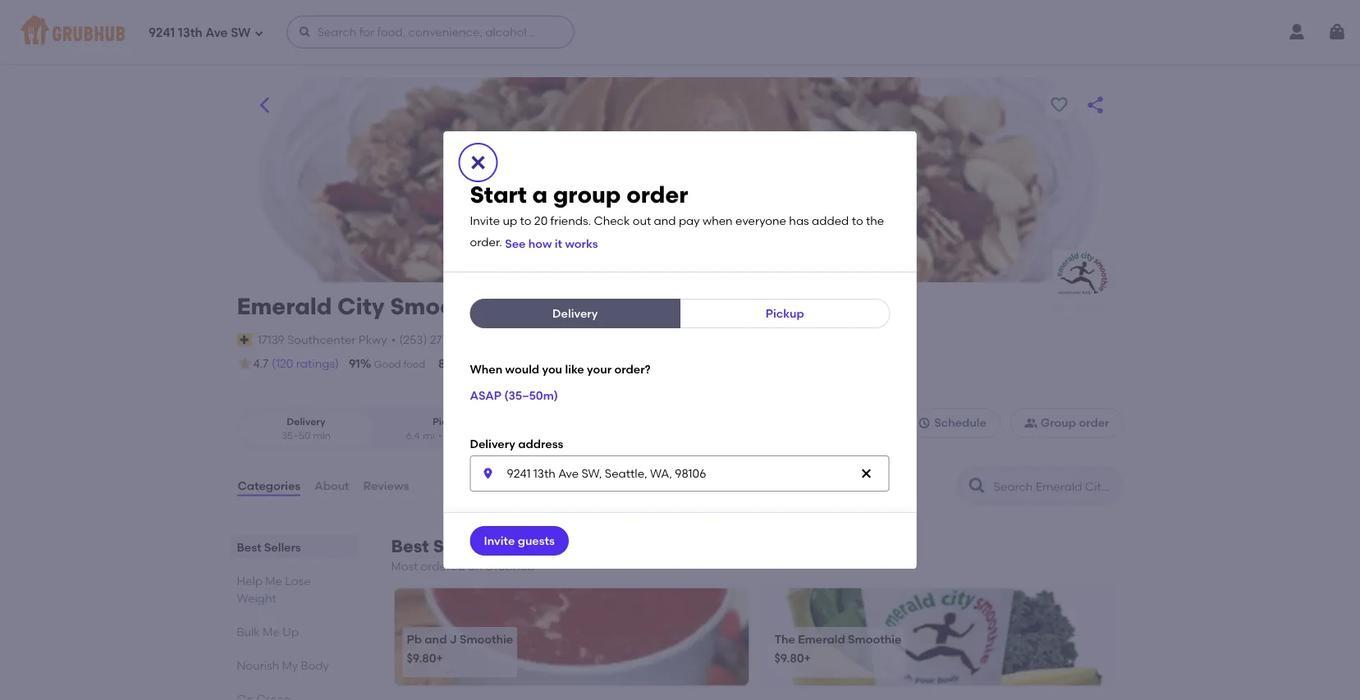 Task type: vqa. For each thing, say whether or not it's contained in the screenshot.
Beverly Hills, CA button
no



Task type: describe. For each thing, give the bounding box(es) containing it.
about button
[[314, 457, 350, 516]]

body
[[301, 658, 329, 672]]

• inside pickup 6.4 mi • 10–20 min
[[438, 430, 442, 442]]

6.4
[[406, 430, 420, 442]]

best sellers
[[237, 540, 301, 554]]

share icon image
[[1086, 95, 1105, 115]]

see how it works
[[505, 237, 598, 251]]

ratings)
[[296, 357, 339, 371]]

me for help
[[265, 574, 282, 588]]

help
[[237, 574, 263, 588]]

(35–50m)
[[504, 388, 558, 402]]

pb and j smoothie $9.80 +
[[407, 632, 513, 665]]

correct order
[[584, 358, 649, 370]]

invite inside start a group order invite up to 20 friends. check out and pay when everyone has added to the order.
[[470, 214, 500, 227]]

help me lose weight
[[237, 574, 311, 605]]

asap
[[470, 388, 501, 402]]

(120
[[272, 357, 293, 371]]

and inside start a group order invite up to 20 friends. check out and pay when everyone has added to the order.
[[654, 214, 676, 227]]

a
[[532, 181, 548, 208]]

it
[[555, 237, 562, 251]]

most
[[391, 560, 418, 573]]

lose
[[285, 574, 311, 588]]

you
[[542, 362, 562, 376]]

has
[[789, 214, 809, 227]]

pickup for pickup 6.4 mi • 10–20 min
[[433, 416, 466, 428]]

emerald inside the emerald smoothie $9.80 +
[[798, 632, 845, 646]]

sellers for best sellers
[[264, 540, 301, 554]]

and inside the pb and j smoothie $9.80 +
[[425, 632, 447, 646]]

(253)
[[399, 333, 427, 347]]

+ inside the pb and j smoothie $9.80 +
[[436, 651, 443, 665]]

categories button
[[237, 457, 301, 516]]

invite guests button
[[470, 526, 569, 556]]

start
[[470, 181, 527, 208]]

4.7
[[253, 357, 268, 371]]

invite inside button
[[484, 534, 515, 548]]

pickup button
[[680, 299, 890, 328]]

emerald city smoothie
[[237, 293, 498, 320]]

when
[[703, 214, 733, 227]]

pay
[[679, 214, 700, 227]]

weight
[[237, 591, 276, 605]]

min inside pickup 6.4 mi • 10–20 min
[[474, 430, 492, 442]]

bulk
[[237, 625, 260, 639]]

search icon image
[[967, 476, 987, 496]]

0 horizontal spatial emerald
[[237, 293, 332, 320]]

best for best sellers most ordered on grubhub
[[391, 536, 429, 557]]

asap (35–50m)
[[470, 388, 558, 402]]

delivery button
[[470, 299, 681, 328]]

pickup 6.4 mi • 10–20 min
[[406, 416, 492, 442]]

svg image inside schedule 'button'
[[918, 416, 931, 430]]

10–20
[[445, 430, 472, 442]]

check
[[594, 214, 630, 227]]

main navigation navigation
[[0, 0, 1360, 64]]

13th
[[178, 26, 202, 40]]

up
[[282, 625, 299, 639]]

Search Emerald City Smoothie search field
[[992, 479, 1118, 494]]

17139 southcenter pkwy
[[258, 333, 387, 347]]

delivery 35–50 min
[[281, 416, 331, 442]]

$9.80 inside the pb and j smoothie $9.80 +
[[407, 651, 436, 665]]

start a group order invite up to 20 friends. check out and pay when everyone has added to the order.
[[470, 181, 884, 249]]

mi
[[423, 430, 435, 442]]

when
[[470, 362, 503, 376]]

option group containing delivery 35–50 min
[[237, 408, 518, 450]]

time
[[483, 358, 504, 370]]

best sellers tab
[[237, 539, 352, 556]]

17139 southcenter pkwy button
[[257, 331, 388, 349]]

j
[[450, 632, 457, 646]]

good
[[374, 358, 401, 370]]

save this restaurant image
[[1050, 95, 1069, 115]]

$9.80 inside the emerald smoothie $9.80 +
[[775, 651, 804, 665]]

invite guests
[[484, 534, 555, 548]]

your
[[587, 362, 612, 376]]

20
[[534, 214, 548, 227]]

correct
[[584, 358, 621, 370]]

order for group order
[[1079, 416, 1109, 430]]

grubhub
[[485, 560, 535, 573]]

when would you like your order?
[[470, 362, 651, 376]]

+ inside the emerald smoothie $9.80 +
[[804, 651, 811, 665]]

up
[[503, 214, 517, 227]]

86
[[438, 357, 452, 371]]

best sellers most ordered on grubhub
[[391, 536, 535, 573]]

schedule button
[[904, 408, 1001, 438]]

works
[[565, 237, 598, 251]]

smoothie for emerald city smoothie
[[390, 293, 498, 320]]

9241
[[149, 26, 175, 40]]

order?
[[614, 362, 651, 376]]

sw
[[231, 26, 251, 40]]

see
[[505, 237, 526, 251]]

good food
[[374, 358, 425, 370]]



Task type: locate. For each thing, give the bounding box(es) containing it.
asap (35–50m) button
[[470, 381, 558, 410]]

1 horizontal spatial pickup
[[766, 306, 804, 320]]

me left lose
[[265, 574, 282, 588]]

min
[[313, 430, 331, 442], [474, 430, 492, 442]]

0 vertical spatial •
[[391, 333, 396, 347]]

about
[[315, 479, 349, 493]]

Search Address search field
[[470, 456, 889, 492]]

sellers inside tab
[[264, 540, 301, 554]]

invite
[[470, 214, 500, 227], [484, 534, 515, 548]]

1 min from the left
[[313, 430, 331, 442]]

2 min from the left
[[474, 430, 492, 442]]

emerald city smoothie logo image
[[1053, 250, 1110, 307]]

0 horizontal spatial min
[[313, 430, 331, 442]]

svg image up start
[[468, 153, 488, 172]]

order right group
[[1079, 416, 1109, 430]]

2 $9.80 from the left
[[775, 651, 804, 665]]

address
[[518, 437, 563, 451]]

friends.
[[551, 214, 591, 227]]

1 vertical spatial svg image
[[468, 153, 488, 172]]

(120 ratings)
[[272, 357, 339, 371]]

0 horizontal spatial sellers
[[264, 540, 301, 554]]

and left j
[[425, 632, 447, 646]]

min right "35–50"
[[313, 430, 331, 442]]

$9.80 down the
[[775, 651, 804, 665]]

subscription pass image
[[237, 333, 253, 346]]

1 horizontal spatial svg image
[[468, 153, 488, 172]]

order inside button
[[1079, 416, 1109, 430]]

277-
[[430, 333, 452, 347]]

2 vertical spatial order
[[1079, 416, 1109, 430]]

1 + from the left
[[436, 651, 443, 665]]

2 horizontal spatial svg image
[[918, 416, 931, 430]]

pkwy
[[359, 333, 387, 347]]

sellers up lose
[[264, 540, 301, 554]]

0 vertical spatial svg image
[[254, 28, 264, 38]]

people icon image
[[1024, 416, 1038, 430]]

sellers for best sellers most ordered on grubhub
[[433, 536, 490, 557]]

delivery up 93
[[553, 306, 598, 320]]

help me lose weight tab
[[237, 572, 352, 607]]

0 horizontal spatial +
[[436, 651, 443, 665]]

2 + from the left
[[804, 651, 811, 665]]

delivery left address
[[470, 437, 515, 451]]

delivery
[[553, 306, 598, 320], [287, 416, 326, 428], [470, 437, 515, 451]]

best
[[391, 536, 429, 557], [237, 540, 261, 554]]

$9.80 down pb
[[407, 651, 436, 665]]

me left up
[[263, 625, 280, 639]]

smoothie inside the emerald smoothie $9.80 +
[[848, 632, 902, 646]]

1 horizontal spatial +
[[804, 651, 811, 665]]

0 vertical spatial delivery
[[553, 306, 598, 320]]

1 horizontal spatial sellers
[[433, 536, 490, 557]]

option group
[[237, 408, 518, 450]]

order
[[627, 181, 688, 208], [623, 358, 649, 370], [1079, 416, 1109, 430]]

0 horizontal spatial delivery
[[287, 416, 326, 428]]

smoothie for the emerald smoothie $9.80 +
[[848, 632, 902, 646]]

delivery inside button
[[553, 306, 598, 320]]

the emerald smoothie $9.80 +
[[775, 632, 902, 665]]

0 horizontal spatial $9.80
[[407, 651, 436, 665]]

caret left icon image
[[255, 95, 275, 115]]

me inside tab
[[263, 625, 280, 639]]

1 horizontal spatial min
[[474, 430, 492, 442]]

order up "out" at the top left of the page
[[627, 181, 688, 208]]

svg image
[[1327, 22, 1347, 42], [298, 25, 312, 39], [481, 467, 495, 480], [860, 467, 873, 480]]

nourish my body tab
[[237, 657, 352, 674]]

bulk me up
[[237, 625, 299, 639]]

to left 20
[[520, 214, 532, 227]]

order.
[[470, 235, 502, 249]]

1 vertical spatial delivery
[[287, 416, 326, 428]]

0 horizontal spatial pickup
[[433, 416, 466, 428]]

delivery for delivery 35–50 min
[[287, 416, 326, 428]]

• right mi
[[438, 430, 442, 442]]

1 vertical spatial •
[[438, 430, 442, 442]]

nourish my body
[[237, 658, 329, 672]]

1 $9.80 from the left
[[407, 651, 436, 665]]

the
[[775, 632, 795, 646]]

see how it works button
[[505, 229, 598, 259]]

0 horizontal spatial best
[[237, 540, 261, 554]]

sellers up the on
[[433, 536, 490, 557]]

min inside delivery 35–50 min
[[313, 430, 331, 442]]

smoothie
[[390, 293, 498, 320], [460, 632, 513, 646], [848, 632, 902, 646]]

93
[[557, 357, 570, 371]]

would
[[505, 362, 539, 376]]

order for correct order
[[623, 358, 649, 370]]

nourish
[[237, 658, 279, 672]]

4648
[[452, 333, 479, 347]]

0 vertical spatial emerald
[[237, 293, 332, 320]]

0 horizontal spatial svg image
[[254, 28, 264, 38]]

35–50
[[281, 430, 311, 442]]

0 horizontal spatial to
[[520, 214, 532, 227]]

southcenter
[[287, 333, 356, 347]]

delivery for delivery address
[[470, 437, 515, 451]]

order right correct
[[623, 358, 649, 370]]

smoothie inside the pb and j smoothie $9.80 +
[[460, 632, 513, 646]]

•
[[391, 333, 396, 347], [438, 430, 442, 442]]

1 vertical spatial pickup
[[433, 416, 466, 428]]

1 vertical spatial me
[[263, 625, 280, 639]]

svg image inside main navigation navigation
[[254, 28, 264, 38]]

like
[[565, 362, 584, 376]]

pickup inside button
[[766, 306, 804, 320]]

group
[[553, 181, 621, 208]]

2 vertical spatial delivery
[[470, 437, 515, 451]]

city
[[337, 293, 385, 320]]

best for best sellers
[[237, 540, 261, 554]]

• left (253)
[[391, 333, 396, 347]]

on time delivery
[[466, 358, 544, 370]]

2 vertical spatial svg image
[[918, 416, 931, 430]]

ave
[[205, 26, 228, 40]]

delivery address
[[470, 437, 563, 451]]

1 horizontal spatial and
[[654, 214, 676, 227]]

9241 13th ave sw
[[149, 26, 251, 40]]

svg image
[[254, 28, 264, 38], [468, 153, 488, 172], [918, 416, 931, 430]]

0 vertical spatial and
[[654, 214, 676, 227]]

pickup for pickup
[[766, 306, 804, 320]]

1 vertical spatial order
[[623, 358, 649, 370]]

group order button
[[1010, 408, 1123, 438]]

everyone
[[736, 214, 786, 227]]

bulk me up tab
[[237, 623, 352, 640]]

tab
[[237, 690, 352, 700]]

invite up grubhub
[[484, 534, 515, 548]]

group
[[1041, 416, 1076, 430]]

on
[[468, 560, 482, 573]]

delivery inside delivery 35–50 min
[[287, 416, 326, 428]]

1 horizontal spatial •
[[438, 430, 442, 442]]

delivery
[[507, 358, 544, 370]]

• (253) 277-4648
[[391, 333, 479, 347]]

1 horizontal spatial best
[[391, 536, 429, 557]]

1 horizontal spatial $9.80
[[775, 651, 804, 665]]

food
[[403, 358, 425, 370]]

on
[[466, 358, 480, 370]]

1 horizontal spatial emerald
[[798, 632, 845, 646]]

to left the
[[852, 214, 863, 227]]

and right "out" at the top left of the page
[[654, 214, 676, 227]]

0 vertical spatial me
[[265, 574, 282, 588]]

+
[[436, 651, 443, 665], [804, 651, 811, 665]]

(253) 277-4648 button
[[399, 331, 479, 348]]

schedule
[[934, 416, 987, 430]]

how
[[529, 237, 552, 251]]

reviews button
[[362, 457, 410, 516]]

pb
[[407, 632, 422, 646]]

0 vertical spatial invite
[[470, 214, 500, 227]]

ordered
[[421, 560, 465, 573]]

1 vertical spatial invite
[[484, 534, 515, 548]]

group order
[[1041, 416, 1109, 430]]

sellers inside best sellers most ordered on grubhub
[[433, 536, 490, 557]]

0 horizontal spatial and
[[425, 632, 447, 646]]

invite up order.
[[470, 214, 500, 227]]

$9.80
[[407, 651, 436, 665], [775, 651, 804, 665]]

me for bulk
[[263, 625, 280, 639]]

best up most
[[391, 536, 429, 557]]

emerald right the
[[798, 632, 845, 646]]

emerald
[[237, 293, 332, 320], [798, 632, 845, 646]]

1 horizontal spatial delivery
[[470, 437, 515, 451]]

0 horizontal spatial •
[[391, 333, 396, 347]]

pickup inside pickup 6.4 mi • 10–20 min
[[433, 416, 466, 428]]

save this restaurant button
[[1045, 90, 1074, 120]]

reviews
[[363, 479, 409, 493]]

2 to from the left
[[852, 214, 863, 227]]

svg image right "sw"
[[254, 28, 264, 38]]

out
[[633, 214, 651, 227]]

added
[[812, 214, 849, 227]]

pickup
[[766, 306, 804, 320], [433, 416, 466, 428]]

91
[[349, 357, 360, 371]]

1 vertical spatial emerald
[[798, 632, 845, 646]]

svg image left schedule on the bottom right
[[918, 416, 931, 430]]

best up help
[[237, 540, 261, 554]]

guests
[[518, 534, 555, 548]]

0 vertical spatial order
[[627, 181, 688, 208]]

delivery up "35–50"
[[287, 416, 326, 428]]

the
[[866, 214, 884, 227]]

1 to from the left
[[520, 214, 532, 227]]

best inside best sellers most ordered on grubhub
[[391, 536, 429, 557]]

order inside start a group order invite up to 20 friends. check out and pay when everyone has added to the order.
[[627, 181, 688, 208]]

best inside tab
[[237, 540, 261, 554]]

2 horizontal spatial delivery
[[553, 306, 598, 320]]

delivery for delivery
[[553, 306, 598, 320]]

0 vertical spatial pickup
[[766, 306, 804, 320]]

emerald up 17139
[[237, 293, 332, 320]]

me inside help me lose weight
[[265, 574, 282, 588]]

1 vertical spatial and
[[425, 632, 447, 646]]

star icon image
[[237, 356, 253, 372]]

1 horizontal spatial to
[[852, 214, 863, 227]]

min right 10–20
[[474, 430, 492, 442]]



